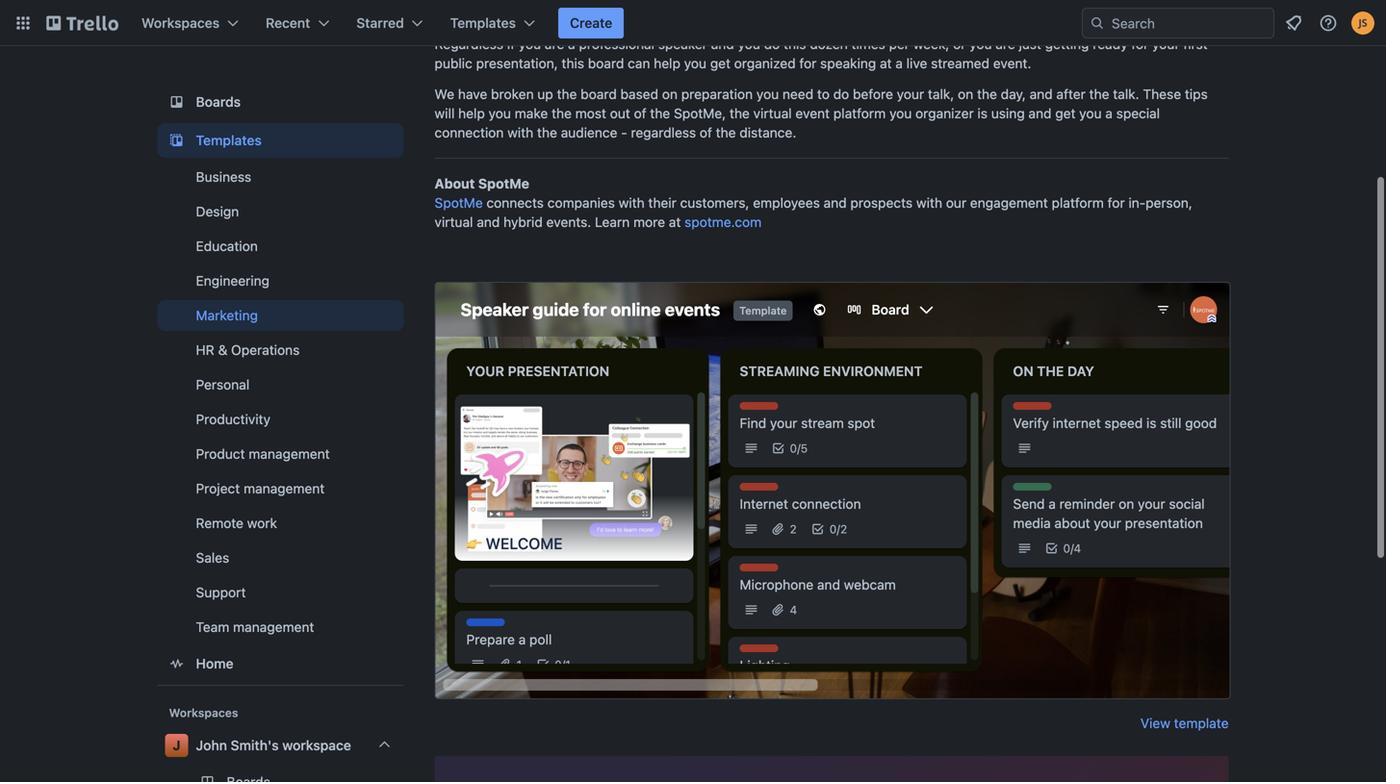 Task type: vqa. For each thing, say whether or not it's contained in the screenshot.
the rightmost Click to unstar this board. It will be removed from your starred list. image
no



Task type: describe. For each thing, give the bounding box(es) containing it.
special
[[1116, 105, 1160, 121]]

personal link
[[157, 370, 404, 400]]

and inside regardless if you are a professional speaker and you do this dozen times per week, or you are just getting ready for your first public presentation, this board can help you get organized for speaking at a live streamed event.
[[711, 36, 734, 52]]

dozen
[[810, 36, 848, 52]]

team management link
[[157, 612, 404, 643]]

0 horizontal spatial a
[[568, 36, 575, 52]]

marketing link
[[157, 300, 404, 331]]

audience
[[561, 125, 617, 141]]

business link
[[157, 162, 404, 193]]

is
[[978, 105, 988, 121]]

have
[[458, 86, 487, 102]]

distance.
[[740, 125, 796, 141]]

spotme.com link
[[685, 214, 762, 230]]

education
[[196, 238, 258, 254]]

we
[[435, 86, 454, 102]]

first
[[1183, 36, 1208, 52]]

to
[[817, 86, 830, 102]]

&
[[218, 342, 228, 358]]

product management link
[[157, 439, 404, 470]]

workspaces inside popup button
[[142, 15, 220, 31]]

productivity
[[196, 412, 271, 427]]

tips
[[1185, 86, 1208, 102]]

template
[[1174, 716, 1229, 732]]

remote work
[[196, 516, 277, 531]]

out
[[610, 105, 630, 121]]

design link
[[157, 196, 404, 227]]

companies
[[547, 195, 615, 211]]

per
[[889, 36, 910, 52]]

boards link
[[157, 85, 404, 119]]

recent button
[[254, 8, 341, 39]]

you up organized
[[738, 36, 760, 52]]

team
[[196, 619, 229, 635]]

1 horizontal spatial a
[[896, 55, 903, 71]]

event
[[796, 105, 830, 121]]

hybrid
[[504, 214, 543, 230]]

2 on from the left
[[958, 86, 974, 102]]

and right using
[[1029, 105, 1052, 121]]

1 vertical spatial workspaces
[[169, 707, 238, 720]]

0 notifications image
[[1282, 12, 1305, 35]]

spotme.com
[[685, 214, 762, 230]]

work
[[247, 516, 277, 531]]

home link
[[157, 647, 404, 682]]

1 vertical spatial templates
[[196, 132, 262, 148]]

preparation
[[681, 86, 753, 102]]

board inside regardless if you are a professional speaker and you do this dozen times per week, or you are just getting ready for your first public presentation, this board can help you get organized for speaking at a live streamed event.
[[588, 55, 624, 71]]

can
[[628, 55, 650, 71]]

create
[[570, 15, 612, 31]]

you right the if
[[519, 36, 541, 52]]

the down spotme,
[[716, 125, 736, 141]]

1 are from the left
[[545, 36, 564, 52]]

prospects
[[850, 195, 913, 211]]

1 on from the left
[[662, 86, 678, 102]]

you down after
[[1079, 105, 1102, 121]]

support
[[196, 585, 246, 601]]

the up the is at the top right of the page
[[977, 86, 997, 102]]

if
[[507, 36, 515, 52]]

0 vertical spatial of
[[634, 105, 647, 121]]

learn
[[595, 214, 630, 230]]

board inside 'we have broken up the board based on preparation you need to do before your talk, on the day, and after the talk. these tips will help you make the most out of the spotme, the virtual event platform you organizer is using and get you a special connection with the audience - regardless of the distance.'
[[581, 86, 617, 102]]

getting
[[1045, 36, 1089, 52]]

about
[[435, 176, 475, 192]]

the up regardless
[[650, 105, 670, 121]]

spotme link
[[435, 195, 483, 211]]

search image
[[1090, 15, 1105, 31]]

boards
[[196, 94, 241, 110]]

their
[[648, 195, 677, 211]]

view
[[1141, 716, 1171, 732]]

and right the day,
[[1030, 86, 1053, 102]]

at inside connects companies with their customers, employees and prospects with our engagement platform for in-person, virtual and hybrid events. learn more at
[[669, 214, 681, 230]]

the down make
[[537, 125, 557, 141]]

professional
[[579, 36, 655, 52]]

you left 'need' on the right of page
[[757, 86, 779, 102]]

customers,
[[680, 195, 749, 211]]

most
[[575, 105, 606, 121]]

workspace
[[282, 738, 351, 754]]

ready
[[1093, 36, 1128, 52]]

broken
[[491, 86, 534, 102]]

1 vertical spatial this
[[562, 55, 584, 71]]

organized
[[734, 55, 796, 71]]

business
[[196, 169, 251, 185]]

our
[[946, 195, 967, 211]]

design
[[196, 204, 239, 219]]

day,
[[1001, 86, 1026, 102]]

0 vertical spatial this
[[784, 36, 806, 52]]

help inside regardless if you are a professional speaker and you do this dozen times per week, or you are just getting ready for your first public presentation, this board can help you get organized for speaking at a live streamed event.
[[654, 55, 681, 71]]

platform inside connects companies with their customers, employees and prospects with our engagement platform for in-person, virtual and hybrid events. learn more at
[[1052, 195, 1104, 211]]

live
[[907, 55, 927, 71]]

0 horizontal spatial for
[[799, 55, 817, 71]]

sales
[[196, 550, 229, 566]]

john smith's workspace
[[196, 738, 351, 754]]

project management link
[[157, 474, 404, 504]]

remote work link
[[157, 508, 404, 539]]

-
[[621, 125, 627, 141]]

starred button
[[345, 8, 435, 39]]

regardless if you are a professional speaker and you do this dozen times per week, or you are just getting ready for your first public presentation, this board can help you get organized for speaking at a live streamed event.
[[435, 36, 1208, 71]]

view template link
[[1141, 714, 1229, 734]]

hr
[[196, 342, 214, 358]]

john
[[196, 738, 227, 754]]

board image
[[165, 90, 188, 114]]

create button
[[558, 8, 624, 39]]

you down speaker
[[684, 55, 707, 71]]

project management
[[196, 481, 325, 497]]

hr & operations link
[[157, 335, 404, 366]]



Task type: locate. For each thing, give the bounding box(es) containing it.
you down before
[[890, 105, 912, 121]]

platform inside 'we have broken up the board based on preparation you need to do before your talk, on the day, and after the talk. these tips will help you make the most out of the spotme, the virtual event platform you organizer is using and get you a special connection with the audience - regardless of the distance.'
[[834, 105, 886, 121]]

and right speaker
[[711, 36, 734, 52]]

help down have
[[458, 105, 485, 121]]

0 vertical spatial templates
[[450, 15, 516, 31]]

0 horizontal spatial virtual
[[435, 214, 473, 230]]

do inside regardless if you are a professional speaker and you do this dozen times per week, or you are just getting ready for your first public presentation, this board can help you get organized for speaking at a live streamed event.
[[764, 36, 780, 52]]

0 horizontal spatial your
[[897, 86, 924, 102]]

with inside 'we have broken up the board based on preparation you need to do before your talk, on the day, and after the talk. these tips will help you make the most out of the spotme, the virtual event platform you organizer is using and get you a special connection with the audience - regardless of the distance.'
[[508, 125, 534, 141]]

home
[[196, 656, 234, 672]]

1 vertical spatial spotme
[[435, 195, 483, 211]]

0 horizontal spatial templates
[[196, 132, 262, 148]]

starred
[[356, 15, 404, 31]]

productivity link
[[157, 404, 404, 435]]

1 vertical spatial platform
[[1052, 195, 1104, 211]]

streamed
[[931, 55, 990, 71]]

1 horizontal spatial virtual
[[753, 105, 792, 121]]

at
[[880, 55, 892, 71], [669, 214, 681, 230]]

2 horizontal spatial with
[[916, 195, 942, 211]]

board
[[588, 55, 624, 71], [581, 86, 617, 102]]

the down up
[[552, 105, 572, 121]]

at down their at the top left
[[669, 214, 681, 230]]

education link
[[157, 231, 404, 262]]

workspaces button
[[130, 8, 250, 39]]

management down support link
[[233, 619, 314, 635]]

this left dozen
[[784, 36, 806, 52]]

1 horizontal spatial platform
[[1052, 195, 1104, 211]]

0 vertical spatial get
[[710, 55, 731, 71]]

your inside regardless if you are a professional speaker and you do this dozen times per week, or you are just getting ready for your first public presentation, this board can help you get organized for speaking at a live streamed event.
[[1152, 36, 1180, 52]]

2 horizontal spatial a
[[1105, 105, 1113, 121]]

0 horizontal spatial of
[[634, 105, 647, 121]]

templates link
[[157, 123, 404, 158]]

at down per
[[880, 55, 892, 71]]

1 vertical spatial management
[[244, 481, 325, 497]]

with left our
[[916, 195, 942, 211]]

primary element
[[0, 0, 1386, 46]]

marketing
[[196, 308, 258, 323]]

virtual up "distance."
[[753, 105, 792, 121]]

templates up 'business'
[[196, 132, 262, 148]]

a left special
[[1105, 105, 1113, 121]]

this
[[784, 36, 806, 52], [562, 55, 584, 71]]

are
[[545, 36, 564, 52], [996, 36, 1015, 52]]

workspaces up john
[[169, 707, 238, 720]]

engagement
[[970, 195, 1048, 211]]

support link
[[157, 578, 404, 608]]

hr & operations
[[196, 342, 300, 358]]

need
[[783, 86, 814, 102]]

your
[[1152, 36, 1180, 52], [897, 86, 924, 102]]

organizer
[[916, 105, 974, 121]]

1 vertical spatial help
[[458, 105, 485, 121]]

0 vertical spatial your
[[1152, 36, 1180, 52]]

1 vertical spatial do
[[833, 86, 849, 102]]

your left first
[[1152, 36, 1180, 52]]

templates inside 'popup button'
[[450, 15, 516, 31]]

connects
[[487, 195, 544, 211]]

management for product management
[[249, 446, 330, 462]]

virtual inside 'we have broken up the board based on preparation you need to do before your talk, on the day, and after the talk. these tips will help you make the most out of the spotme, the virtual event platform you organizer is using and get you a special connection with the audience - regardless of the distance.'
[[753, 105, 792, 121]]

more
[[633, 214, 665, 230]]

0 vertical spatial spotme
[[478, 176, 529, 192]]

with up more
[[619, 195, 645, 211]]

week,
[[913, 36, 950, 52]]

or
[[953, 36, 966, 52]]

product management
[[196, 446, 330, 462]]

board down the professional
[[588, 55, 624, 71]]

team management
[[196, 619, 314, 635]]

recent
[[266, 15, 310, 31]]

0 vertical spatial for
[[1132, 36, 1149, 52]]

are up presentation, on the left of page
[[545, 36, 564, 52]]

you right the or
[[970, 36, 992, 52]]

Search field
[[1105, 9, 1274, 38]]

in-
[[1129, 195, 1146, 211]]

workspaces up board icon
[[142, 15, 220, 31]]

templates
[[450, 15, 516, 31], [196, 132, 262, 148]]

employees
[[753, 195, 820, 211]]

for down dozen
[[799, 55, 817, 71]]

product
[[196, 446, 245, 462]]

1 horizontal spatial at
[[880, 55, 892, 71]]

spotme down about
[[435, 195, 483, 211]]

virtual inside connects companies with their customers, employees and prospects with our engagement platform for in-person, virtual and hybrid events. learn more at
[[435, 214, 473, 230]]

and
[[711, 36, 734, 52], [1030, 86, 1053, 102], [1029, 105, 1052, 121], [824, 195, 847, 211], [477, 214, 500, 230]]

0 vertical spatial board
[[588, 55, 624, 71]]

1 vertical spatial for
[[799, 55, 817, 71]]

your inside 'we have broken up the board based on preparation you need to do before your talk, on the day, and after the talk. these tips will help you make the most out of the spotme, the virtual event platform you organizer is using and get you a special connection with the audience - regardless of the distance.'
[[897, 86, 924, 102]]

a down the 'create' at the left top
[[568, 36, 575, 52]]

person,
[[1146, 195, 1193, 211]]

1 vertical spatial your
[[897, 86, 924, 102]]

on right based
[[662, 86, 678, 102]]

2 are from the left
[[996, 36, 1015, 52]]

2 vertical spatial management
[[233, 619, 314, 635]]

0 horizontal spatial are
[[545, 36, 564, 52]]

0 horizontal spatial get
[[710, 55, 731, 71]]

the left talk.
[[1089, 86, 1109, 102]]

1 horizontal spatial on
[[958, 86, 974, 102]]

1 horizontal spatial help
[[654, 55, 681, 71]]

management down productivity link
[[249, 446, 330, 462]]

platform down before
[[834, 105, 886, 121]]

spotme,
[[674, 105, 726, 121]]

project
[[196, 481, 240, 497]]

templates button
[[439, 8, 547, 39]]

2 vertical spatial a
[[1105, 105, 1113, 121]]

the
[[557, 86, 577, 102], [977, 86, 997, 102], [1089, 86, 1109, 102], [552, 105, 572, 121], [650, 105, 670, 121], [730, 105, 750, 121], [537, 125, 557, 141], [716, 125, 736, 141]]

0 horizontal spatial help
[[458, 105, 485, 121]]

of down spotme,
[[700, 125, 712, 141]]

0 horizontal spatial this
[[562, 55, 584, 71]]

get up preparation
[[710, 55, 731, 71]]

get down after
[[1055, 105, 1076, 121]]

about spotme spotme
[[435, 176, 529, 211]]

1 horizontal spatial get
[[1055, 105, 1076, 121]]

j
[[173, 738, 181, 754]]

1 horizontal spatial your
[[1152, 36, 1180, 52]]

1 horizontal spatial templates
[[450, 15, 516, 31]]

1 vertical spatial board
[[581, 86, 617, 102]]

your left talk,
[[897, 86, 924, 102]]

and left prospects
[[824, 195, 847, 211]]

spotme up connects
[[478, 176, 529, 192]]

1 horizontal spatial of
[[700, 125, 712, 141]]

get
[[710, 55, 731, 71], [1055, 105, 1076, 121]]

john smith (johnsmith38824343) image
[[1352, 12, 1375, 35]]

2 vertical spatial for
[[1108, 195, 1125, 211]]

for right ready
[[1132, 36, 1149, 52]]

smith's
[[231, 738, 279, 754]]

templates up regardless
[[450, 15, 516, 31]]

home image
[[165, 653, 188, 676]]

1 horizontal spatial this
[[784, 36, 806, 52]]

management down the product management link
[[244, 481, 325, 497]]

help down speaker
[[654, 55, 681, 71]]

after
[[1057, 86, 1086, 102]]

times
[[851, 36, 885, 52]]

with down make
[[508, 125, 534, 141]]

get inside regardless if you are a professional speaker and you do this dozen times per week, or you are just getting ready for your first public presentation, this board can help you get organized for speaking at a live streamed event.
[[710, 55, 731, 71]]

sales link
[[157, 543, 404, 574]]

talk,
[[928, 86, 954, 102]]

platform left in-
[[1052, 195, 1104, 211]]

0 vertical spatial at
[[880, 55, 892, 71]]

talk.
[[1113, 86, 1139, 102]]

public
[[435, 55, 472, 71]]

you down broken
[[489, 105, 511, 121]]

1 horizontal spatial do
[[833, 86, 849, 102]]

the down preparation
[[730, 105, 750, 121]]

0 vertical spatial workspaces
[[142, 15, 220, 31]]

are up 'event.'
[[996, 36, 1015, 52]]

with
[[508, 125, 534, 141], [619, 195, 645, 211], [916, 195, 942, 211]]

0 horizontal spatial at
[[669, 214, 681, 230]]

0 vertical spatial platform
[[834, 105, 886, 121]]

0 vertical spatial a
[[568, 36, 575, 52]]

a left live
[[896, 55, 903, 71]]

1 vertical spatial virtual
[[435, 214, 473, 230]]

0 vertical spatial help
[[654, 55, 681, 71]]

0 horizontal spatial with
[[508, 125, 534, 141]]

management inside 'link'
[[233, 619, 314, 635]]

do up organized
[[764, 36, 780, 52]]

back to home image
[[46, 8, 118, 39]]

1 horizontal spatial for
[[1108, 195, 1125, 211]]

do
[[764, 36, 780, 52], [833, 86, 849, 102]]

and down about spotme spotme
[[477, 214, 500, 230]]

1 vertical spatial at
[[669, 214, 681, 230]]

view template
[[1141, 716, 1229, 732]]

1 horizontal spatial are
[[996, 36, 1015, 52]]

engineering
[[196, 273, 270, 289]]

do inside 'we have broken up the board based on preparation you need to do before your talk, on the day, and after the talk. these tips will help you make the most out of the spotme, the virtual event platform you organizer is using and get you a special connection with the audience - regardless of the distance.'
[[833, 86, 849, 102]]

platform
[[834, 105, 886, 121], [1052, 195, 1104, 211]]

these
[[1143, 86, 1181, 102]]

management for team management
[[233, 619, 314, 635]]

virtual down spotme link
[[435, 214, 473, 230]]

this down the create button
[[562, 55, 584, 71]]

help inside 'we have broken up the board based on preparation you need to do before your talk, on the day, and after the talk. these tips will help you make the most out of the spotme, the virtual event platform you organizer is using and get you a special connection with the audience - regardless of the distance.'
[[458, 105, 485, 121]]

management for project management
[[244, 481, 325, 497]]

we have broken up the board based on preparation you need to do before your talk, on the day, and after the talk. these tips will help you make the most out of the spotme, the virtual event platform you organizer is using and get you a special connection with the audience - regardless of the distance.
[[435, 86, 1208, 141]]

0 vertical spatial do
[[764, 36, 780, 52]]

1 horizontal spatial with
[[619, 195, 645, 211]]

will
[[435, 105, 455, 121]]

do right to
[[833, 86, 849, 102]]

open information menu image
[[1319, 13, 1338, 33]]

help
[[654, 55, 681, 71], [458, 105, 485, 121]]

board up most
[[581, 86, 617, 102]]

event.
[[993, 55, 1031, 71]]

0 horizontal spatial on
[[662, 86, 678, 102]]

0 vertical spatial management
[[249, 446, 330, 462]]

a
[[568, 36, 575, 52], [896, 55, 903, 71], [1105, 105, 1113, 121]]

virtual
[[753, 105, 792, 121], [435, 214, 473, 230]]

0 horizontal spatial do
[[764, 36, 780, 52]]

1 vertical spatial a
[[896, 55, 903, 71]]

make
[[515, 105, 548, 121]]

of down based
[[634, 105, 647, 121]]

0 vertical spatial virtual
[[753, 105, 792, 121]]

1 vertical spatial of
[[700, 125, 712, 141]]

speaker
[[658, 36, 708, 52]]

at inside regardless if you are a professional speaker and you do this dozen times per week, or you are just getting ready for your first public presentation, this board can help you get organized for speaking at a live streamed event.
[[880, 55, 892, 71]]

template board image
[[165, 129, 188, 152]]

0 horizontal spatial platform
[[834, 105, 886, 121]]

2 horizontal spatial for
[[1132, 36, 1149, 52]]

operations
[[231, 342, 300, 358]]

for
[[1132, 36, 1149, 52], [799, 55, 817, 71], [1108, 195, 1125, 211]]

on right talk,
[[958, 86, 974, 102]]

for inside connects companies with their customers, employees and prospects with our engagement platform for in-person, virtual and hybrid events. learn more at
[[1108, 195, 1125, 211]]

personal
[[196, 377, 250, 393]]

get inside 'we have broken up the board based on preparation you need to do before your talk, on the day, and after the talk. these tips will help you make the most out of the spotme, the virtual event platform you organizer is using and get you a special connection with the audience - regardless of the distance.'
[[1055, 105, 1076, 121]]

for left in-
[[1108, 195, 1125, 211]]

of
[[634, 105, 647, 121], [700, 125, 712, 141]]

1 vertical spatial get
[[1055, 105, 1076, 121]]

the right up
[[557, 86, 577, 102]]

a inside 'we have broken up the board based on preparation you need to do before your talk, on the day, and after the talk. these tips will help you make the most out of the spotme, the virtual event platform you organizer is using and get you a special connection with the audience - regardless of the distance.'
[[1105, 105, 1113, 121]]



